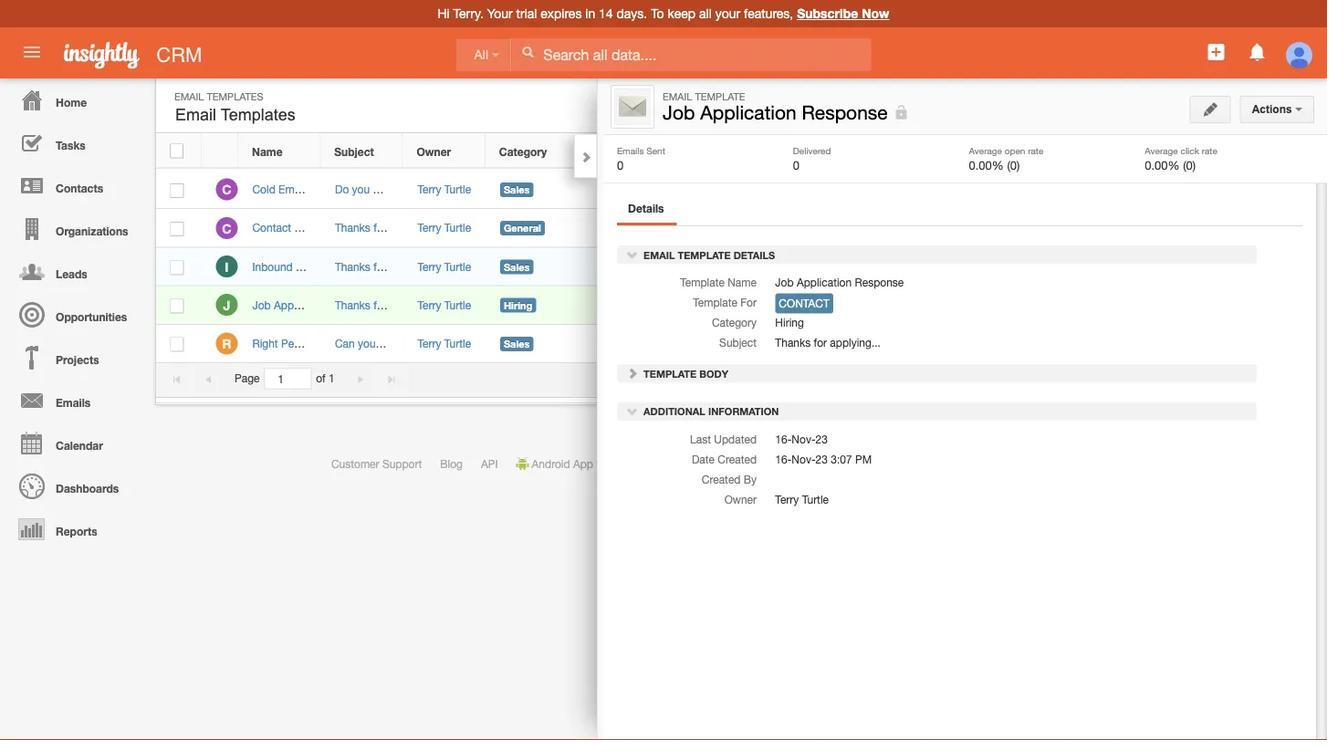 Task type: locate. For each thing, give the bounding box(es) containing it.
2 c link from the top
[[216, 217, 238, 239]]

terry for point
[[418, 337, 441, 350]]

date created
[[692, 453, 757, 466]]

0% right lead cell
[[723, 184, 739, 196]]

rate for average open rate 0.00% (0)
[[1028, 145, 1044, 156]]

(0) inside average open rate 0.00% (0)
[[1007, 158, 1020, 172]]

23 for thanks for connecting
[[897, 222, 909, 234]]

0.00%
[[969, 158, 1004, 172], [1145, 158, 1180, 172]]

tasks
[[56, 139, 86, 152]]

hi terry. your trial expires in 14 days. to keep all your features, subscribe now
[[438, 6, 890, 21]]

1 vertical spatial emails
[[56, 396, 91, 409]]

terry turtle link for applying...
[[418, 299, 471, 311]]

4 0% from the top
[[723, 300, 739, 311]]

rate right click
[[1202, 145, 1218, 156]]

0% cell for me
[[706, 325, 843, 363]]

2 vertical spatial job application response
[[252, 299, 381, 311]]

to for r
[[425, 337, 435, 350]]

thanks up can
[[335, 299, 370, 311]]

contact info
[[252, 222, 313, 234]]

1 vertical spatial thanks for applying...
[[775, 337, 881, 349]]

inbound response link
[[252, 260, 354, 273]]

thanks for i
[[335, 260, 370, 273]]

terry turtle for contacting
[[418, 260, 471, 273]]

delivered
[[793, 145, 831, 156]]

turtle
[[444, 183, 471, 196], [444, 222, 471, 234], [444, 260, 471, 273], [444, 299, 471, 311], [444, 337, 471, 350], [802, 493, 829, 506]]

3 16-nov-23 3:07 pm cell from the top
[[843, 248, 1002, 286]]

emails sent 0
[[617, 145, 665, 172]]

created by
[[702, 473, 757, 486]]

terry turtle for connecting
[[418, 222, 471, 234]]

owner up time
[[417, 145, 451, 158]]

5 0% from the top
[[723, 338, 739, 350]]

16- inside r row
[[857, 337, 873, 350]]

1 right 1 field
[[329, 372, 335, 385]]

job application response up delivered
[[663, 101, 888, 124]]

0% left for on the right top of page
[[723, 300, 739, 311]]

chevron down image down chevron right image
[[626, 405, 639, 418]]

16-nov-23 3:07 pm inside r row
[[857, 337, 953, 350]]

1 terry turtle link from the top
[[418, 183, 471, 196]]

nov- inside r row
[[873, 337, 897, 350]]

application up the type
[[700, 101, 797, 124]]

1 vertical spatial to
[[425, 337, 435, 350]]

contact cell for c
[[623, 209, 706, 248]]

thanks inside i row
[[335, 260, 370, 273]]

c for contact info
[[222, 221, 232, 236]]

emails
[[617, 145, 644, 156], [56, 396, 91, 409]]

Search this list... text field
[[625, 91, 831, 119]]

23 inside i row
[[897, 260, 909, 273]]

right person
[[252, 337, 316, 350]]

16-nov-23 3:07 pm
[[857, 183, 953, 196], [857, 222, 953, 234], [857, 260, 953, 273], [857, 337, 953, 350], [775, 453, 872, 466]]

you for c
[[352, 183, 370, 196]]

email template details
[[641, 249, 775, 261]]

contact down details link
[[637, 260, 676, 273]]

1 1 from the left
[[329, 372, 335, 385]]

terry down "terms"
[[775, 493, 799, 506]]

hiring cell
[[486, 286, 623, 325]]

1 16-nov-23 3:07 pm cell from the top
[[843, 171, 1002, 209]]

sales up general 'cell'
[[504, 184, 530, 196]]

c link
[[216, 179, 238, 200], [216, 217, 238, 239]]

2 0% from the top
[[723, 222, 739, 234]]

16-nov-23 3:07 pm for us.
[[857, 260, 953, 273]]

do
[[335, 183, 349, 196]]

0 horizontal spatial hiring
[[504, 300, 532, 311]]

emails for emails sent 0
[[617, 145, 644, 156]]

23 inside r row
[[897, 337, 909, 350]]

response inside j row
[[332, 299, 381, 311]]

None checkbox
[[170, 144, 183, 158], [170, 183, 184, 198], [170, 222, 184, 237], [170, 144, 183, 158], [170, 183, 184, 198], [170, 222, 184, 237]]

2 horizontal spatial job
[[775, 276, 794, 289]]

turtle down the us.
[[444, 299, 471, 311]]

for for c
[[374, 222, 387, 234]]

0 horizontal spatial name
[[252, 145, 283, 158]]

do you have time to connect? link
[[335, 183, 482, 196]]

contact cell
[[623, 209, 706, 248], [623, 248, 706, 286]]

template down "email template details"
[[680, 276, 725, 289]]

2 5 from the left
[[996, 372, 1002, 385]]

chevron down image down details link
[[626, 248, 639, 261]]

i row
[[156, 248, 1048, 286]]

rate inside average open rate 0.00% (0)
[[1028, 145, 1044, 156]]

subject up body at the right of page
[[719, 337, 757, 349]]

0 vertical spatial you
[[352, 183, 370, 196]]

hiring inside cell
[[504, 300, 532, 311]]

1 horizontal spatial hiring
[[775, 316, 804, 329]]

1 vertical spatial owner
[[725, 493, 757, 506]]

contact cell down lead
[[623, 209, 706, 248]]

job inside j row
[[252, 299, 271, 311]]

application up contact
[[797, 276, 852, 289]]

templates
[[207, 90, 263, 102], [221, 105, 296, 124]]

you right do
[[352, 183, 370, 196]]

terry turtle link for contacting
[[418, 260, 471, 273]]

1 average from the left
[[969, 145, 1002, 156]]

average
[[969, 145, 1002, 156], [1145, 145, 1178, 156]]

r link
[[216, 333, 238, 355]]

0 horizontal spatial app
[[573, 457, 593, 470]]

0 right chevron right icon at the top of page
[[617, 158, 624, 172]]

j
[[223, 298, 230, 313]]

1 vertical spatial you
[[358, 337, 376, 350]]

general inside general 'cell'
[[504, 222, 541, 234]]

0 horizontal spatial 5
[[974, 372, 980, 385]]

4 terry turtle link from the top
[[418, 299, 471, 311]]

you
[[352, 183, 370, 196], [358, 337, 376, 350]]

0 vertical spatial category
[[499, 145, 547, 158]]

turtle for thanks for applying...
[[444, 299, 471, 311]]

app
[[573, 457, 593, 470], [743, 457, 764, 470]]

1 horizontal spatial 1
[[958, 372, 964, 385]]

contact inside i row
[[637, 260, 676, 273]]

category inside row
[[499, 145, 547, 158]]

1 horizontal spatial job
[[663, 101, 695, 124]]

c row down chevron right icon at the top of page
[[156, 171, 1048, 209]]

of right 1 field
[[316, 372, 326, 385]]

you for r
[[358, 337, 376, 350]]

sales cell
[[486, 171, 623, 209], [486, 248, 623, 286], [486, 325, 623, 363]]

2 horizontal spatial of
[[983, 372, 993, 385]]

of right the - at the right bottom of the page
[[983, 372, 993, 385]]

page
[[235, 372, 260, 385]]

sales inside r row
[[504, 338, 530, 350]]

chevron down image
[[626, 248, 639, 261], [626, 405, 639, 418]]

contact for c
[[637, 222, 676, 234]]

turtle left person?
[[444, 337, 471, 350]]

1 horizontal spatial general
[[1086, 220, 1124, 232]]

c link up i link at the left of the page
[[216, 217, 238, 239]]

android app link
[[516, 457, 593, 470]]

None checkbox
[[170, 260, 184, 275], [170, 299, 184, 314], [170, 337, 184, 352], [170, 260, 184, 275], [170, 299, 184, 314], [170, 337, 184, 352]]

of
[[316, 372, 326, 385], [983, 372, 993, 385], [814, 457, 824, 470]]

terry
[[418, 183, 441, 196], [418, 222, 441, 234], [418, 260, 441, 273], [418, 299, 441, 311], [418, 337, 441, 350], [775, 493, 799, 506]]

can you point me to the right person?
[[335, 337, 521, 350]]

email inside c row
[[279, 183, 305, 196]]

contact
[[779, 297, 830, 310]]

2 terry turtle link from the top
[[418, 222, 471, 234]]

pm inside r row
[[937, 337, 953, 350]]

0 horizontal spatial owner
[[417, 145, 451, 158]]

terry.
[[453, 6, 484, 21]]

created down updated
[[718, 453, 757, 466]]

sales inside i row
[[504, 261, 530, 273]]

thanks down do
[[335, 222, 370, 234]]

thanks for c
[[335, 222, 370, 234]]

sales right right
[[504, 338, 530, 350]]

job up contact
[[775, 276, 794, 289]]

created down iphone
[[702, 473, 741, 486]]

cold
[[252, 183, 275, 196]]

emails left the sent
[[617, 145, 644, 156]]

you right can
[[358, 337, 376, 350]]

sales down general link
[[1086, 244, 1112, 256]]

nov- inside i row
[[873, 260, 897, 273]]

new email template link
[[1134, 91, 1263, 119]]

general link
[[1074, 219, 1127, 233]]

2 (0) from the left
[[1183, 158, 1196, 172]]

0.00% inside average click rate 0.00% (0)
[[1145, 158, 1180, 172]]

applying... inside j row
[[390, 299, 440, 311]]

template up lead cell
[[636, 145, 684, 158]]

dashboards
[[56, 482, 119, 495]]

thanks
[[335, 222, 370, 234], [335, 260, 370, 273], [335, 299, 370, 311], [775, 337, 811, 349]]

sales cell for r
[[486, 325, 623, 363]]

2 sales cell from the top
[[486, 248, 623, 286]]

general for general 'cell'
[[504, 222, 541, 234]]

chevron right image
[[626, 367, 639, 380]]

1 app from the left
[[573, 457, 593, 470]]

category down template for
[[712, 316, 757, 329]]

of right "terms"
[[814, 457, 824, 470]]

sales inside c row
[[504, 184, 530, 196]]

0 vertical spatial to
[[423, 183, 433, 196]]

0% cell
[[706, 171, 843, 209], [706, 209, 843, 248], [706, 248, 843, 286], [706, 286, 843, 325], [706, 325, 843, 363]]

4 16-nov-23 3:07 pm cell from the top
[[843, 325, 1002, 363]]

record permissions image
[[893, 101, 910, 124]]

chevron right image
[[580, 151, 592, 163]]

1 vertical spatial job application response
[[775, 276, 904, 289]]

nov- for do you have time to connect?
[[873, 183, 897, 196]]

subject inside row
[[334, 145, 374, 158]]

0 vertical spatial c link
[[216, 179, 238, 200]]

16-nov-23 3:07 pm cell for time
[[843, 171, 1002, 209]]

cell
[[156, 248, 202, 286], [156, 286, 202, 325], [623, 286, 706, 325], [843, 286, 1002, 325], [1002, 286, 1048, 325], [623, 325, 706, 363], [1002, 325, 1048, 363]]

0% cell down delivered
[[706, 171, 843, 209]]

emails inside emails sent 0
[[617, 145, 644, 156]]

2 vertical spatial sales cell
[[486, 325, 623, 363]]

navigation
[[0, 79, 146, 550]]

general inside general link
[[1086, 220, 1124, 232]]

you inside r row
[[358, 337, 376, 350]]

calendar
[[56, 439, 103, 452]]

1 vertical spatial c
[[222, 221, 232, 236]]

rate inside average click rate 0.00% (0)
[[1202, 145, 1218, 156]]

1 horizontal spatial applying...
[[830, 337, 881, 349]]

2 0 from the left
[[793, 158, 800, 172]]

5 0% cell from the top
[[706, 325, 843, 363]]

5 left items
[[996, 372, 1002, 385]]

thanks for applying... inside j row
[[335, 299, 440, 311]]

application down the inbound response link
[[274, 299, 329, 311]]

open
[[1005, 145, 1026, 156]]

emails link
[[5, 379, 146, 422]]

-
[[967, 372, 971, 385]]

terry left right
[[418, 337, 441, 350]]

0.00% inside average open rate 0.00% (0)
[[969, 158, 1004, 172]]

terry turtle inside i row
[[418, 260, 471, 273]]

0 horizontal spatial thanks for applying...
[[335, 299, 440, 311]]

1 chevron down image from the top
[[626, 248, 639, 261]]

(0)
[[1007, 158, 1020, 172], [1183, 158, 1196, 172]]

thanks for applying...
[[335, 299, 440, 311], [775, 337, 881, 349]]

0% up template name
[[723, 261, 739, 273]]

sales link
[[1074, 242, 1116, 257]]

cold email
[[252, 183, 305, 196]]

c row down lead
[[156, 209, 1048, 248]]

average left click
[[1145, 145, 1178, 156]]

0% inside r row
[[723, 338, 739, 350]]

terry up can you point me to the right person? link
[[418, 299, 441, 311]]

0 down delivered
[[793, 158, 800, 172]]

0 horizontal spatial 1
[[329, 372, 335, 385]]

average inside average open rate 0.00% (0)
[[969, 145, 1002, 156]]

days.
[[617, 6, 647, 21]]

j link
[[216, 294, 238, 316]]

0
[[617, 158, 624, 172], [793, 158, 800, 172]]

0% up body at the right of page
[[723, 338, 739, 350]]

0 vertical spatial details
[[628, 202, 664, 215]]

terry turtle link for connecting
[[418, 222, 471, 234]]

app for iphone app
[[743, 457, 764, 470]]

of 1
[[316, 372, 335, 385]]

c row
[[156, 171, 1048, 209], [156, 209, 1048, 248]]

1 vertical spatial c link
[[216, 217, 238, 239]]

nov- for thanks for connecting
[[873, 222, 897, 234]]

c left cold
[[222, 182, 232, 197]]

general for general link
[[1086, 220, 1124, 232]]

for inside j row
[[374, 299, 387, 311]]

0 horizontal spatial (0)
[[1007, 158, 1020, 172]]

2 vertical spatial job
[[252, 299, 271, 311]]

0% cell down for on the right top of page
[[706, 325, 843, 363]]

0 vertical spatial subject
[[334, 145, 374, 158]]

1 vertical spatial job
[[775, 276, 794, 289]]

c link left cold
[[216, 179, 238, 200]]

23 for can you point me to the right person?
[[897, 337, 909, 350]]

contact down lead cell
[[637, 222, 676, 234]]

1 - 5 of 5 items
[[958, 372, 1032, 385]]

app right the android
[[573, 457, 593, 470]]

3 0% from the top
[[723, 261, 739, 273]]

1
[[329, 372, 335, 385], [958, 372, 964, 385]]

1 c from the top
[[222, 182, 232, 197]]

owner down by at the right
[[725, 493, 757, 506]]

0 horizontal spatial subject
[[334, 145, 374, 158]]

16- for thanks for contacting us.
[[857, 260, 873, 273]]

turtle for do you have time to connect?
[[444, 183, 471, 196]]

response inside i row
[[296, 260, 345, 273]]

1 horizontal spatial thanks for applying...
[[775, 337, 881, 349]]

0.00% for average open rate 0.00% (0)
[[969, 158, 1004, 172]]

to
[[423, 183, 433, 196], [425, 337, 435, 350]]

turtle inside i row
[[444, 260, 471, 273]]

0 vertical spatial application
[[700, 101, 797, 124]]

emails up calendar link
[[56, 396, 91, 409]]

3:07 inside i row
[[912, 260, 934, 273]]

(0) inside average click rate 0.00% (0)
[[1183, 158, 1196, 172]]

1 vertical spatial sales cell
[[486, 248, 623, 286]]

j row
[[156, 286, 1048, 325]]

for inside i row
[[374, 260, 387, 273]]

show sidebar image
[[1091, 99, 1104, 111]]

0% inside i row
[[723, 261, 739, 273]]

(0) down the open
[[1007, 158, 1020, 172]]

0% for me
[[723, 338, 739, 350]]

0 vertical spatial name
[[252, 145, 283, 158]]

row
[[156, 134, 1047, 168]]

for left contacting
[[374, 260, 387, 273]]

16- inside i row
[[857, 260, 873, 273]]

row group
[[156, 171, 1048, 363]]

to inside r row
[[425, 337, 435, 350]]

0 horizontal spatial of
[[316, 372, 326, 385]]

1 contact cell from the top
[[623, 209, 706, 248]]

refresh list image
[[852, 99, 869, 111]]

1 c row from the top
[[156, 171, 1048, 209]]

emails inside emails link
[[56, 396, 91, 409]]

0% inside j row
[[723, 300, 739, 311]]

0 horizontal spatial 0.00%
[[969, 158, 1004, 172]]

terry for have
[[418, 183, 441, 196]]

turtle inside j row
[[444, 299, 471, 311]]

1 0.00% from the left
[[969, 158, 1004, 172]]

contact left info
[[252, 222, 291, 234]]

can you point me to the right person? link
[[335, 337, 521, 350]]

turtle inside r row
[[444, 337, 471, 350]]

terry inside r row
[[418, 337, 441, 350]]

thanks for applying... down contact
[[775, 337, 881, 349]]

terry turtle inside j row
[[418, 299, 471, 311]]

application
[[700, 101, 797, 124], [797, 276, 852, 289], [274, 299, 329, 311]]

2 average from the left
[[1145, 145, 1178, 156]]

1 0% from the top
[[723, 184, 739, 196]]

0 horizontal spatial emails
[[56, 396, 91, 409]]

1 horizontal spatial average
[[1145, 145, 1178, 156]]

r row
[[156, 325, 1048, 363]]

rate right the open
[[1028, 145, 1044, 156]]

to right the me
[[425, 337, 435, 350]]

opportunities link
[[5, 293, 146, 336]]

home link
[[5, 79, 146, 121]]

2 contact cell from the top
[[623, 248, 706, 286]]

5 terry turtle link from the top
[[418, 337, 471, 350]]

person?
[[481, 337, 521, 350]]

details up template name
[[734, 249, 775, 261]]

0% up "email template details"
[[723, 222, 739, 234]]

template left actions
[[1203, 99, 1251, 111]]

contact
[[252, 222, 291, 234], [637, 222, 676, 234], [637, 260, 676, 273]]

16-
[[857, 183, 873, 196], [857, 222, 873, 234], [857, 260, 873, 273], [857, 337, 873, 350], [775, 433, 792, 445], [775, 453, 792, 466]]

0 horizontal spatial category
[[499, 145, 547, 158]]

template name
[[680, 276, 757, 289]]

name up for on the right top of page
[[728, 276, 757, 289]]

c up i link at the left of the page
[[222, 221, 232, 236]]

0 horizontal spatial 0
[[617, 158, 624, 172]]

pm inside i row
[[937, 260, 953, 273]]

1 0% cell from the top
[[706, 171, 843, 209]]

blog
[[440, 457, 463, 470]]

terry turtle link for point
[[418, 337, 471, 350]]

subject
[[334, 145, 374, 158], [719, 337, 757, 349]]

for left "connecting"
[[374, 222, 387, 234]]

lead cell
[[623, 171, 706, 209]]

0 horizontal spatial applying...
[[390, 299, 440, 311]]

app up by at the right
[[743, 457, 764, 470]]

3:07 for time
[[912, 183, 934, 196]]

0 horizontal spatial average
[[969, 145, 1002, 156]]

sales
[[504, 184, 530, 196], [1086, 244, 1112, 256], [504, 261, 530, 273], [504, 338, 530, 350]]

1 horizontal spatial app
[[743, 457, 764, 470]]

pm for time
[[937, 183, 953, 196]]

template down template name
[[693, 296, 738, 309]]

job
[[663, 101, 695, 124], [775, 276, 794, 289], [252, 299, 271, 311]]

1 (0) from the left
[[1007, 158, 1020, 172]]

0 vertical spatial sales cell
[[486, 171, 623, 209]]

customer
[[331, 457, 379, 470]]

3 sales cell from the top
[[486, 325, 623, 363]]

1 horizontal spatial name
[[728, 276, 757, 289]]

terry inside i row
[[418, 260, 441, 273]]

pm
[[937, 183, 953, 196], [937, 222, 953, 234], [937, 260, 953, 273], [937, 337, 953, 350], [855, 453, 872, 466]]

turtle down terms of service link
[[802, 493, 829, 506]]

job application response down the inbound response link
[[252, 299, 381, 311]]

average open rate 0.00% (0)
[[969, 145, 1044, 172]]

terry for contacting
[[418, 260, 441, 273]]

1 sales cell from the top
[[486, 171, 623, 209]]

dashboards link
[[5, 465, 146, 508]]

sales for c
[[504, 184, 530, 196]]

3:07 inside r row
[[912, 337, 934, 350]]

name up cold
[[252, 145, 283, 158]]

0% cell up "email template details"
[[706, 209, 843, 248]]

api
[[481, 457, 498, 470]]

1 vertical spatial name
[[728, 276, 757, 289]]

turtle right time
[[444, 183, 471, 196]]

terry up contacting
[[418, 222, 441, 234]]

1 5 from the left
[[974, 372, 980, 385]]

hiring up person?
[[504, 300, 532, 311]]

email templates button
[[171, 101, 300, 129]]

0 vertical spatial owner
[[417, 145, 451, 158]]

thanks up 'job application response' link
[[335, 260, 370, 273]]

turtle for thanks for contacting us.
[[444, 260, 471, 273]]

0 vertical spatial hiring
[[504, 300, 532, 311]]

your
[[715, 6, 740, 21]]

email
[[174, 90, 204, 102], [663, 90, 692, 102], [1171, 99, 1200, 111], [175, 105, 216, 124], [279, 183, 305, 196], [644, 249, 675, 261]]

1 horizontal spatial (0)
[[1183, 158, 1196, 172]]

0 vertical spatial c
[[222, 182, 232, 197]]

0%
[[723, 184, 739, 196], [723, 222, 739, 234], [723, 261, 739, 273], [723, 300, 739, 311], [723, 338, 739, 350]]

1 horizontal spatial 0.00%
[[1145, 158, 1180, 172]]

1 horizontal spatial emails
[[617, 145, 644, 156]]

1 0 from the left
[[617, 158, 624, 172]]

0 horizontal spatial rate
[[1028, 145, 1044, 156]]

job right j link
[[252, 299, 271, 311]]

2 app from the left
[[743, 457, 764, 470]]

nov- for can you point me to the right person?
[[873, 337, 897, 350]]

terms
[[782, 457, 811, 470]]

actions button
[[1240, 96, 1315, 123]]

1 c link from the top
[[216, 179, 238, 200]]

thanks inside c row
[[335, 222, 370, 234]]

(0) down click
[[1183, 158, 1196, 172]]

for up point
[[374, 299, 387, 311]]

job application response up contact
[[775, 276, 904, 289]]

details down lead
[[628, 202, 664, 215]]

terry left the us.
[[418, 260, 441, 273]]

1 vertical spatial applying...
[[830, 337, 881, 349]]

terry up "connecting"
[[418, 183, 441, 196]]

16- for can you point me to the right person?
[[857, 337, 873, 350]]

1 horizontal spatial 0
[[793, 158, 800, 172]]

2 chevron down image from the top
[[626, 405, 639, 418]]

recycle
[[1078, 144, 1126, 156]]

1 horizontal spatial subject
[[719, 337, 757, 349]]

terry turtle inside r row
[[418, 337, 471, 350]]

calendar link
[[5, 422, 146, 465]]

sales for r
[[504, 338, 530, 350]]

average left the open
[[969, 145, 1002, 156]]

1 vertical spatial created
[[702, 473, 741, 486]]

2 c row from the top
[[156, 209, 1048, 248]]

turtle right contacting
[[444, 260, 471, 273]]

2 16-nov-23 3:07 pm cell from the top
[[843, 209, 1002, 248]]

category left chevron right icon at the top of page
[[499, 145, 547, 158]]

0% cell up for on the right top of page
[[706, 248, 843, 286]]

row containing name
[[156, 134, 1047, 168]]

5 right the - at the right bottom of the page
[[974, 372, 980, 385]]

1 left the - at the right bottom of the page
[[958, 372, 964, 385]]

0 horizontal spatial general
[[504, 222, 541, 234]]

1 vertical spatial chevron down image
[[626, 405, 639, 418]]

job up the template type
[[663, 101, 695, 124]]

average inside average click rate 0.00% (0)
[[1145, 145, 1178, 156]]

contact cell down details link
[[623, 248, 706, 286]]

0 horizontal spatial details
[[628, 202, 664, 215]]

1 horizontal spatial 5
[[996, 372, 1002, 385]]

2 c from the top
[[222, 221, 232, 236]]

organizations
[[56, 225, 128, 237]]

16-nov-23 3:07 pm for me
[[857, 337, 953, 350]]

info
[[294, 222, 313, 234]]

16-nov-23 3:07 pm cell
[[843, 171, 1002, 209], [843, 209, 1002, 248], [843, 248, 1002, 286], [843, 325, 1002, 363]]

2 rate from the left
[[1202, 145, 1218, 156]]

3 terry turtle link from the top
[[418, 260, 471, 273]]

applying...
[[390, 299, 440, 311], [830, 337, 881, 349]]

1 horizontal spatial rate
[[1202, 145, 1218, 156]]

blog link
[[440, 457, 463, 470]]

2 vertical spatial application
[[274, 299, 329, 311]]

thanks for applying... up point
[[335, 299, 440, 311]]

0 vertical spatial created
[[718, 453, 757, 466]]

0 vertical spatial thanks for applying...
[[335, 299, 440, 311]]

16-nov-23 3:07 pm inside i row
[[857, 260, 953, 273]]

thanks inside j row
[[335, 299, 370, 311]]

terry inside j row
[[418, 299, 441, 311]]

to right time
[[423, 183, 433, 196]]

0 vertical spatial chevron down image
[[626, 248, 639, 261]]

0 vertical spatial emails
[[617, 145, 644, 156]]

updated
[[714, 433, 757, 445]]

16- for do you have time to connect?
[[857, 183, 873, 196]]

0 vertical spatial applying...
[[390, 299, 440, 311]]

1 vertical spatial details
[[734, 249, 775, 261]]

0 horizontal spatial job
[[252, 299, 271, 311]]

rate for average click rate 0.00% (0)
[[1202, 145, 1218, 156]]

additional information
[[641, 406, 779, 418]]

terry for applying...
[[418, 299, 441, 311]]

to
[[651, 6, 664, 21]]

application inside j row
[[274, 299, 329, 311]]

terry turtle link for have
[[418, 183, 471, 196]]

contact for i
[[637, 260, 676, 273]]

1 rate from the left
[[1028, 145, 1044, 156]]

hiring down contact
[[775, 316, 804, 329]]

1 vertical spatial application
[[797, 276, 852, 289]]

1 horizontal spatial category
[[712, 316, 757, 329]]

service
[[827, 457, 863, 470]]

0.00% for average click rate 0.00% (0)
[[1145, 158, 1180, 172]]

2 0.00% from the left
[[1145, 158, 1180, 172]]

average for average click rate 0.00% (0)
[[1145, 145, 1178, 156]]

turtle down connect?
[[444, 222, 471, 234]]

3 0% cell from the top
[[706, 248, 843, 286]]

general up hiring cell
[[504, 222, 541, 234]]



Task type: describe. For each thing, give the bounding box(es) containing it.
r
[[222, 336, 231, 351]]

trial
[[516, 6, 537, 21]]

(0) for average click rate 0.00% (0)
[[1183, 158, 1196, 172]]

in
[[585, 6, 595, 21]]

terms of service
[[782, 457, 863, 470]]

the
[[438, 337, 453, 350]]

template up template name
[[678, 249, 731, 261]]

white image
[[522, 46, 534, 58]]

person
[[281, 337, 316, 350]]

sales cell for c
[[486, 171, 623, 209]]

c for cold email
[[222, 182, 232, 197]]

connect?
[[436, 183, 482, 196]]

0 vertical spatial job
[[663, 101, 695, 124]]

template right chevron right image
[[644, 368, 697, 380]]

s
[[1063, 243, 1070, 255]]

1 vertical spatial hiring
[[775, 316, 804, 329]]

i link
[[216, 256, 238, 278]]

leads
[[56, 267, 87, 280]]

notifications image
[[1247, 41, 1269, 63]]

terry for connecting
[[418, 222, 441, 234]]

16-nov-23 3:07 pm for time
[[857, 183, 953, 196]]

16-nov-23 3:07 pm cell for us.
[[843, 248, 1002, 286]]

pm for us.
[[937, 260, 953, 273]]

average for average open rate 0.00% (0)
[[969, 145, 1002, 156]]

4 0% cell from the top
[[706, 286, 843, 325]]

16- for thanks for connecting
[[857, 222, 873, 234]]

chevron down image for last
[[626, 405, 639, 418]]

point
[[379, 337, 404, 350]]

date
[[692, 453, 715, 466]]

time
[[399, 183, 420, 196]]

right
[[252, 337, 278, 350]]

0 inside emails sent 0
[[617, 158, 624, 172]]

for down contact
[[814, 337, 827, 349]]

contact cell for i
[[623, 248, 706, 286]]

turtle for thanks for connecting
[[444, 222, 471, 234]]

1 vertical spatial templates
[[221, 105, 296, 124]]

expires
[[541, 6, 582, 21]]

1 vertical spatial subject
[[719, 337, 757, 349]]

me
[[407, 337, 422, 350]]

0 inside delivered 0
[[793, 158, 800, 172]]

1 horizontal spatial owner
[[725, 493, 757, 506]]

pm for me
[[937, 337, 953, 350]]

emails for emails
[[56, 396, 91, 409]]

average click rate 0.00% (0)
[[1145, 145, 1218, 172]]

(0) for average open rate 0.00% (0)
[[1007, 158, 1020, 172]]

cold email link
[[252, 183, 314, 196]]

Search all data.... text field
[[511, 38, 871, 71]]

terry turtle for have
[[418, 183, 471, 196]]

lead
[[637, 183, 661, 196]]

customer support link
[[331, 457, 422, 470]]

new
[[1146, 99, 1168, 111]]

thanks down contact
[[775, 337, 811, 349]]

navigation containing home
[[0, 79, 146, 550]]

email template image
[[614, 89, 651, 125]]

2 1 from the left
[[958, 372, 964, 385]]

template down "search all data...." text field at the top of page
[[695, 90, 745, 102]]

last updated
[[690, 433, 757, 445]]

sales cell for i
[[486, 248, 623, 286]]

by
[[744, 473, 757, 486]]

can
[[335, 337, 355, 350]]

terry turtle for applying...
[[418, 299, 471, 311]]

projects
[[56, 353, 99, 366]]

app for android app
[[573, 457, 593, 470]]

hi
[[438, 6, 450, 21]]

information
[[708, 406, 779, 418]]

23 for thanks for contacting us.
[[897, 260, 909, 273]]

thanks for applying... link
[[335, 299, 440, 311]]

0 vertical spatial job application response
[[663, 101, 888, 124]]

row group containing c
[[156, 171, 1048, 363]]

customer support
[[331, 457, 422, 470]]

reports link
[[5, 508, 146, 550]]

14
[[599, 6, 613, 21]]

iphone app
[[707, 457, 764, 470]]

thanks for j
[[335, 299, 370, 311]]

job application response inside j row
[[252, 299, 381, 311]]

terry turtle for point
[[418, 337, 471, 350]]

bin
[[1129, 144, 1146, 156]]

projects link
[[5, 336, 146, 379]]

all link
[[456, 39, 511, 72]]

email template
[[663, 90, 745, 102]]

support
[[382, 457, 422, 470]]

for
[[741, 296, 757, 309]]

1 horizontal spatial details
[[734, 249, 775, 261]]

all
[[474, 48, 488, 62]]

template body
[[641, 368, 728, 380]]

1 field
[[265, 369, 311, 389]]

sales for i
[[504, 261, 530, 273]]

tasks link
[[5, 121, 146, 164]]

crm
[[156, 43, 202, 66]]

reports
[[56, 525, 97, 538]]

android app
[[532, 457, 593, 470]]

new email template
[[1146, 99, 1251, 111]]

us.
[[445, 260, 459, 273]]

c link for contact info
[[216, 217, 238, 239]]

delivered 0
[[793, 145, 831, 172]]

0% for us.
[[723, 261, 739, 273]]

right person link
[[252, 337, 325, 350]]

terms of service link
[[782, 457, 863, 470]]

have
[[373, 183, 396, 196]]

16-nov-23
[[775, 433, 828, 445]]

thanks for contacting us. link
[[335, 260, 459, 273]]

i
[[225, 259, 229, 274]]

owner inside row
[[417, 145, 451, 158]]

android
[[532, 457, 570, 470]]

turtle for can you point me to the right person?
[[444, 337, 471, 350]]

0 vertical spatial templates
[[207, 90, 263, 102]]

click
[[1181, 145, 1199, 156]]

to for c
[[423, 183, 433, 196]]

body
[[699, 368, 728, 380]]

right
[[456, 337, 478, 350]]

2 0% cell from the top
[[706, 209, 843, 248]]

subscribe now link
[[797, 6, 890, 21]]

recycle bin link
[[1060, 144, 1155, 156]]

thanks for connecting
[[335, 222, 444, 234]]

c link for cold email
[[216, 179, 238, 200]]

inbound response
[[252, 260, 345, 273]]

email templates email templates
[[174, 90, 296, 124]]

now
[[862, 6, 890, 21]]

type
[[687, 145, 711, 158]]

1 horizontal spatial of
[[814, 457, 824, 470]]

contact info link
[[252, 222, 322, 234]]

1 vertical spatial category
[[712, 316, 757, 329]]

template inside row
[[636, 145, 684, 158]]

general cell
[[486, 209, 623, 248]]

for for i
[[374, 260, 387, 273]]

3:07 for us.
[[912, 260, 934, 273]]

0% cell for time
[[706, 171, 843, 209]]

keep
[[668, 6, 696, 21]]

0% for time
[[723, 184, 739, 196]]

0% cell for us.
[[706, 248, 843, 286]]

your
[[487, 6, 513, 21]]

thanks for connecting link
[[335, 222, 444, 234]]

16-nov-23 3:07 pm cell for me
[[843, 325, 1002, 363]]

name inside row
[[252, 145, 283, 158]]

23 for do you have time to connect?
[[897, 183, 909, 196]]

nov- for thanks for contacting us.
[[873, 260, 897, 273]]

for for j
[[374, 299, 387, 311]]

contacting
[[390, 260, 441, 273]]

actions
[[1252, 103, 1295, 115]]

3:07 for me
[[912, 337, 934, 350]]

g
[[1063, 220, 1071, 231]]

chevron down image for template
[[626, 248, 639, 261]]



Task type: vqa. For each thing, say whether or not it's contained in the screenshot.
the 'the'
yes



